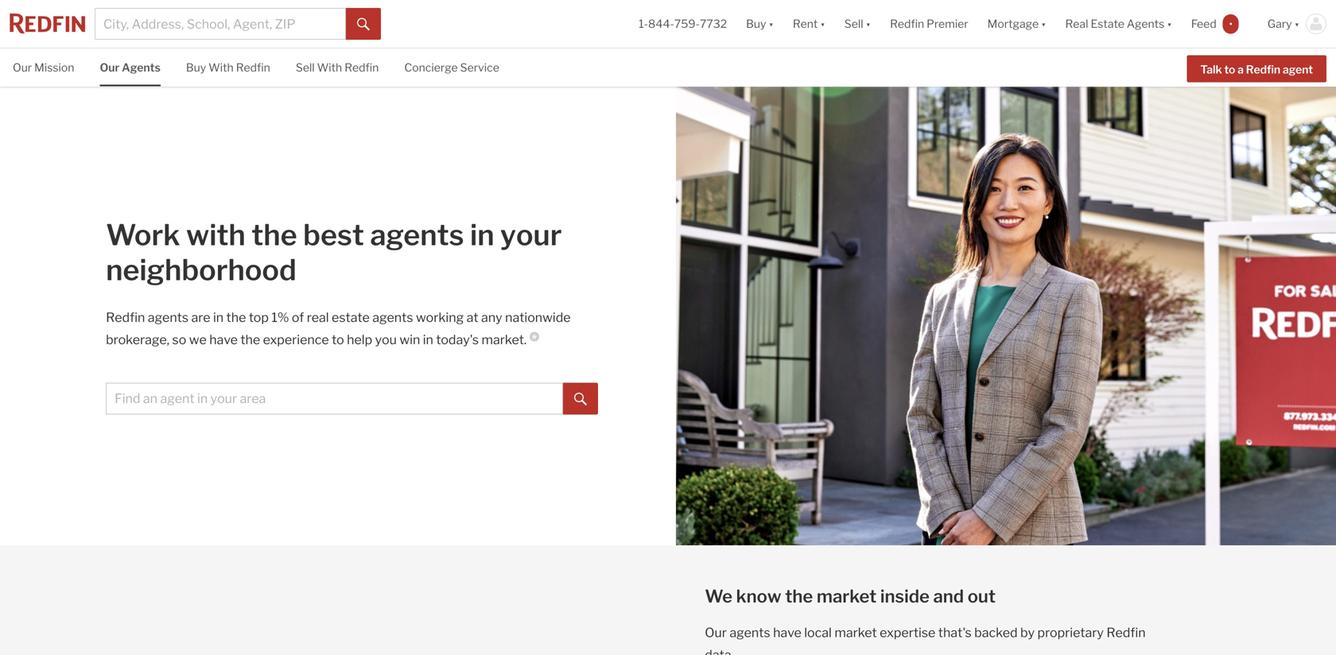 Task type: vqa. For each thing, say whether or not it's contained in the screenshot.
week
no



Task type: describe. For each thing, give the bounding box(es) containing it.
City, Address, School, Agent, ZIP search field
[[95, 8, 346, 40]]

working
[[416, 310, 464, 325]]

talk
[[1201, 63, 1223, 76]]

win
[[400, 332, 420, 348]]

work
[[106, 218, 180, 253]]

▾ for mortgage ▾
[[1042, 17, 1047, 31]]

759-
[[675, 17, 700, 31]]

mortgage ▾
[[988, 17, 1047, 31]]

mortgage
[[988, 17, 1039, 31]]

market inside our agents have local market expertise that's backed by proprietary redfin data.
[[835, 625, 878, 641]]

real estate agents ▾ link
[[1066, 0, 1173, 48]]

5 ▾ from the left
[[1168, 17, 1173, 31]]

premier
[[927, 17, 969, 31]]

buy for buy with redfin
[[186, 61, 206, 74]]

out
[[968, 586, 996, 607]]

1 vertical spatial agents
[[122, 61, 161, 74]]

service
[[461, 61, 500, 74]]

1 vertical spatial in
[[213, 310, 224, 325]]

buy ▾ button
[[737, 0, 784, 48]]

the down top
[[241, 332, 260, 348]]

talk to a redfin agent
[[1201, 63, 1314, 76]]

local
[[805, 625, 832, 641]]

agents inside "work with the best agents in your neighborhood"
[[370, 218, 464, 253]]

•
[[1230, 18, 1233, 30]]

by
[[1021, 625, 1035, 641]]

redfin inside redfin agents are in the top 1% of real estate agents working at any nationwide brokerage, so we have the experience to help you win in today's market.
[[106, 310, 145, 325]]

redfin premier button
[[881, 0, 979, 48]]

neighborhood
[[106, 253, 297, 288]]

mission
[[34, 61, 74, 74]]

mortgage ▾ button
[[979, 0, 1056, 48]]

▾ for rent ▾
[[821, 17, 826, 31]]

redfin premier
[[891, 17, 969, 31]]

sell ▾ button
[[845, 0, 871, 48]]

work with the best agents in your neighborhood
[[106, 218, 562, 288]]

proprietary
[[1038, 625, 1105, 641]]

estate
[[332, 310, 370, 325]]

sell with redfin link
[[296, 49, 379, 85]]

buy ▾ button
[[747, 0, 774, 48]]

in inside "work with the best agents in your neighborhood"
[[470, 218, 495, 253]]

rent ▾ button
[[784, 0, 835, 48]]

concierge service link
[[405, 49, 500, 85]]

1-844-759-7732
[[639, 17, 727, 31]]

our agents link
[[100, 49, 161, 85]]

concierge service
[[405, 61, 500, 74]]

market.
[[482, 332, 527, 348]]

our agents have local market expertise that's backed by proprietary redfin data.
[[705, 625, 1146, 656]]

submit search image for find an agent in your area search box
[[574, 393, 587, 406]]

sell for sell ▾
[[845, 17, 864, 31]]

feed
[[1192, 17, 1217, 31]]

rent ▾
[[793, 17, 826, 31]]

Find an agent in your area search field
[[106, 383, 563, 415]]

expertise
[[880, 625, 936, 641]]

talk to a redfin agent button
[[1188, 55, 1327, 82]]

you
[[375, 332, 397, 348]]

redfin agents are in the top 1% of real estate agents working at any nationwide brokerage, so we have the experience to help you win in today's market.
[[106, 310, 571, 348]]

the left top
[[226, 310, 246, 325]]

redfin inside our agents have local market expertise that's backed by proprietary redfin data.
[[1107, 625, 1146, 641]]

best
[[303, 218, 364, 253]]

buy with redfin link
[[186, 49, 270, 85]]

are
[[191, 310, 210, 325]]

at
[[467, 310, 479, 325]]

our for our mission
[[13, 61, 32, 74]]

we know the market inside and out
[[705, 586, 996, 607]]

mortgage ▾ button
[[988, 0, 1047, 48]]

sell ▾
[[845, 17, 871, 31]]

experience
[[263, 332, 329, 348]]

844-
[[649, 17, 675, 31]]



Task type: locate. For each thing, give the bounding box(es) containing it.
1 vertical spatial submit search image
[[574, 393, 587, 406]]

to inside button
[[1225, 63, 1236, 76]]

sell ▾ button
[[835, 0, 881, 48]]

rent
[[793, 17, 818, 31]]

market down we know the market inside and out
[[835, 625, 878, 641]]

our right mission
[[100, 61, 120, 74]]

brokerage,
[[106, 332, 170, 348]]

▾ left feed
[[1168, 17, 1173, 31]]

agents
[[370, 218, 464, 253], [148, 310, 189, 325], [373, 310, 413, 325], [730, 625, 771, 641]]

with for buy
[[209, 61, 234, 74]]

to left a
[[1225, 63, 1236, 76]]

0 horizontal spatial sell
[[296, 61, 315, 74]]

disclaimer image
[[530, 332, 540, 342]]

▾ right rent ▾
[[866, 17, 871, 31]]

0 horizontal spatial agents
[[122, 61, 161, 74]]

buy inside buy ▾ dropdown button
[[747, 17, 767, 31]]

real estate agents ▾
[[1066, 17, 1173, 31]]

rent ▾ button
[[793, 0, 826, 48]]

redfin down city, address, school, agent, zip search field
[[236, 61, 270, 74]]

our mission
[[13, 61, 74, 74]]

0 horizontal spatial submit search image
[[357, 18, 370, 31]]

with for sell
[[317, 61, 342, 74]]

sell inside sell ▾ dropdown button
[[845, 17, 864, 31]]

to left help
[[332, 332, 344, 348]]

sell right buy with redfin
[[296, 61, 315, 74]]

1 horizontal spatial submit search image
[[574, 393, 587, 406]]

agent
[[1284, 63, 1314, 76]]

the inside "work with the best agents in your neighborhood"
[[252, 218, 297, 253]]

▾ right rent
[[821, 17, 826, 31]]

▾ right mortgage
[[1042, 17, 1047, 31]]

sell right rent ▾
[[845, 17, 864, 31]]

2 with from the left
[[317, 61, 342, 74]]

0 vertical spatial sell
[[845, 17, 864, 31]]

redfin left premier
[[891, 17, 925, 31]]

buy right 7732
[[747, 17, 767, 31]]

we
[[189, 332, 207, 348]]

know
[[737, 586, 782, 607]]

7732
[[700, 17, 727, 31]]

our for our agents
[[100, 61, 120, 74]]

buy for buy ▾
[[747, 17, 767, 31]]

▾ for gary ▾
[[1295, 17, 1300, 31]]

buy
[[747, 17, 767, 31], [186, 61, 206, 74]]

so
[[172, 332, 186, 348]]

▾
[[769, 17, 774, 31], [821, 17, 826, 31], [866, 17, 871, 31], [1042, 17, 1047, 31], [1168, 17, 1173, 31], [1295, 17, 1300, 31]]

agents inside our agents have local market expertise that's backed by proprietary redfin data.
[[730, 625, 771, 641]]

in left your
[[470, 218, 495, 253]]

0 vertical spatial submit search image
[[357, 18, 370, 31]]

have right the we
[[209, 332, 238, 348]]

1 vertical spatial have
[[774, 625, 802, 641]]

redfin right the proprietary
[[1107, 625, 1146, 641]]

our left mission
[[13, 61, 32, 74]]

buy with redfin
[[186, 61, 270, 74]]

redfin right a
[[1247, 63, 1281, 76]]

▾ for buy ▾
[[769, 17, 774, 31]]

our
[[13, 61, 32, 74], [100, 61, 120, 74], [705, 625, 727, 641]]

backed
[[975, 625, 1018, 641]]

1-844-759-7732 link
[[639, 17, 727, 31]]

0 horizontal spatial our
[[13, 61, 32, 74]]

6 ▾ from the left
[[1295, 17, 1300, 31]]

0 horizontal spatial buy
[[186, 61, 206, 74]]

submit search image
[[357, 18, 370, 31], [574, 393, 587, 406]]

market
[[817, 586, 877, 607], [835, 625, 878, 641]]

have inside our agents have local market expertise that's backed by proprietary redfin data.
[[774, 625, 802, 641]]

our for our agents have local market expertise that's backed by proprietary redfin data.
[[705, 625, 727, 641]]

0 vertical spatial to
[[1225, 63, 1236, 76]]

in right are
[[213, 310, 224, 325]]

concierge
[[405, 61, 458, 74]]

real
[[307, 310, 329, 325]]

today's
[[436, 332, 479, 348]]

with
[[209, 61, 234, 74], [317, 61, 342, 74]]

and
[[934, 586, 965, 607]]

1 vertical spatial market
[[835, 625, 878, 641]]

buy down city, address, school, agent, zip search field
[[186, 61, 206, 74]]

we
[[705, 586, 733, 607]]

top
[[249, 310, 269, 325]]

our agents
[[100, 61, 161, 74]]

with
[[186, 218, 246, 253]]

inside
[[881, 586, 930, 607]]

help
[[347, 332, 373, 348]]

1 horizontal spatial to
[[1225, 63, 1236, 76]]

2 ▾ from the left
[[821, 17, 826, 31]]

the right the know
[[786, 586, 814, 607]]

sell with redfin
[[296, 61, 379, 74]]

1 horizontal spatial buy
[[747, 17, 767, 31]]

estate
[[1091, 17, 1125, 31]]

agents
[[1128, 17, 1165, 31], [122, 61, 161, 74]]

in
[[470, 218, 495, 253], [213, 310, 224, 325], [423, 332, 434, 348]]

0 horizontal spatial in
[[213, 310, 224, 325]]

▾ right gary
[[1295, 17, 1300, 31]]

▾ left rent
[[769, 17, 774, 31]]

market up 'local'
[[817, 586, 877, 607]]

nationwide
[[505, 310, 571, 325]]

your
[[501, 218, 562, 253]]

0 horizontal spatial have
[[209, 332, 238, 348]]

to inside redfin agents are in the top 1% of real estate agents working at any nationwide brokerage, so we have the experience to help you win in today's market.
[[332, 332, 344, 348]]

2 horizontal spatial in
[[470, 218, 495, 253]]

0 vertical spatial market
[[817, 586, 877, 607]]

a redfin agent image
[[676, 87, 1337, 546]]

1 vertical spatial sell
[[296, 61, 315, 74]]

buy ▾
[[747, 17, 774, 31]]

2 vertical spatial in
[[423, 332, 434, 348]]

gary ▾
[[1268, 17, 1300, 31]]

sell
[[845, 17, 864, 31], [296, 61, 315, 74]]

our mission link
[[13, 49, 74, 85]]

1 horizontal spatial with
[[317, 61, 342, 74]]

a
[[1238, 63, 1244, 76]]

1 horizontal spatial sell
[[845, 17, 864, 31]]

redfin up brokerage,
[[106, 310, 145, 325]]

1 vertical spatial to
[[332, 332, 344, 348]]

that's
[[939, 625, 972, 641]]

1 with from the left
[[209, 61, 234, 74]]

1 horizontal spatial in
[[423, 332, 434, 348]]

the right with
[[252, 218, 297, 253]]

have inside redfin agents are in the top 1% of real estate agents working at any nationwide brokerage, so we have the experience to help you win in today's market.
[[209, 332, 238, 348]]

1 horizontal spatial have
[[774, 625, 802, 641]]

our up the data.
[[705, 625, 727, 641]]

our inside our agents have local market expertise that's backed by proprietary redfin data.
[[705, 625, 727, 641]]

redfin
[[891, 17, 925, 31], [236, 61, 270, 74], [345, 61, 379, 74], [1247, 63, 1281, 76], [106, 310, 145, 325], [1107, 625, 1146, 641]]

0 vertical spatial agents
[[1128, 17, 1165, 31]]

data.
[[705, 648, 734, 656]]

submit search image for city, address, school, agent, zip search field
[[357, 18, 370, 31]]

1 ▾ from the left
[[769, 17, 774, 31]]

1 horizontal spatial our
[[100, 61, 120, 74]]

real estate agents ▾ button
[[1056, 0, 1182, 48]]

0 horizontal spatial with
[[209, 61, 234, 74]]

redfin left concierge
[[345, 61, 379, 74]]

1 horizontal spatial agents
[[1128, 17, 1165, 31]]

buy inside 'buy with redfin' link
[[186, 61, 206, 74]]

0 horizontal spatial to
[[332, 332, 344, 348]]

1 vertical spatial buy
[[186, 61, 206, 74]]

2 horizontal spatial our
[[705, 625, 727, 641]]

0 vertical spatial buy
[[747, 17, 767, 31]]

0 vertical spatial have
[[209, 332, 238, 348]]

1-
[[639, 17, 649, 31]]

sell for sell with redfin
[[296, 61, 315, 74]]

0 vertical spatial in
[[470, 218, 495, 253]]

4 ▾ from the left
[[1042, 17, 1047, 31]]

in right win
[[423, 332, 434, 348]]

the
[[252, 218, 297, 253], [226, 310, 246, 325], [241, 332, 260, 348], [786, 586, 814, 607]]

sell inside sell with redfin link
[[296, 61, 315, 74]]

3 ▾ from the left
[[866, 17, 871, 31]]

have left 'local'
[[774, 625, 802, 641]]

gary
[[1268, 17, 1293, 31]]

any
[[482, 310, 503, 325]]

of
[[292, 310, 304, 325]]

real
[[1066, 17, 1089, 31]]

▾ for sell ▾
[[866, 17, 871, 31]]

to
[[1225, 63, 1236, 76], [332, 332, 344, 348]]

agents inside dropdown button
[[1128, 17, 1165, 31]]

1%
[[272, 310, 289, 325]]



